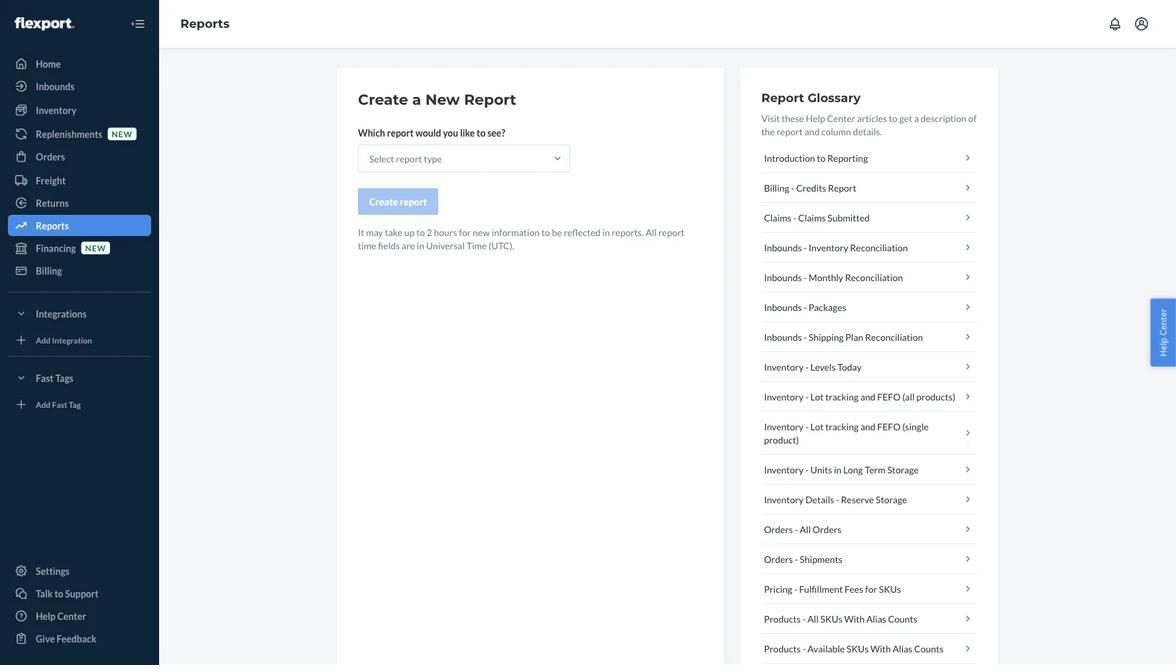 Task type: describe. For each thing, give the bounding box(es) containing it.
information
[[492, 227, 540, 238]]

- for pricing - fulfillment fees for skus
[[795, 583, 798, 595]]

inventory - lot tracking and fefo (single product) button
[[762, 412, 978, 455]]

with for available
[[871, 643, 892, 654]]

inbounds - monthly reconciliation button
[[762, 263, 978, 293]]

inbounds - packages
[[765, 302, 847, 313]]

integrations button
[[8, 303, 151, 324]]

- for inbounds - shipping plan reconciliation
[[804, 331, 807, 343]]

2 vertical spatial center
[[57, 611, 86, 622]]

financing
[[36, 242, 76, 254]]

you
[[443, 127, 459, 138]]

which
[[358, 127, 385, 138]]

visit these help center articles to get a description of the report and column details.
[[762, 112, 977, 137]]

products for products - all skus with alias counts
[[765, 613, 801, 625]]

1 horizontal spatial reports
[[180, 16, 230, 31]]

0 vertical spatial storage
[[888, 464, 919, 475]]

add integration
[[36, 335, 92, 345]]

talk to support
[[36, 588, 99, 599]]

inventory for inventory
[[36, 104, 77, 116]]

all for orders
[[800, 524, 811, 535]]

may
[[366, 227, 383, 238]]

inventory - lot tracking and fefo (all products) button
[[762, 382, 978, 412]]

(all
[[903, 391, 915, 402]]

report for billing - credits report
[[829, 182, 857, 193]]

give feedback button
[[8, 628, 151, 650]]

0 horizontal spatial reports link
[[8, 215, 151, 236]]

articles
[[858, 112, 888, 124]]

- for inbounds - packages
[[804, 302, 807, 313]]

inventory - lot tracking and fefo (all products)
[[765, 391, 956, 402]]

new inside it may take up to 2 hours for new information to be reflected in reports. all report time fields are in universal time (utc).
[[473, 227, 490, 238]]

2 claims from the left
[[799, 212, 826, 223]]

fees
[[845, 583, 864, 595]]

replenishments
[[36, 128, 102, 140]]

reporting
[[828, 152, 869, 164]]

flexport logo image
[[15, 17, 74, 31]]

center inside button
[[1158, 309, 1170, 336]]

available
[[808, 643, 845, 654]]

inbounds - inventory reconciliation button
[[762, 233, 978, 263]]

billing link
[[8, 260, 151, 281]]

skus for all
[[821, 613, 843, 625]]

packages
[[809, 302, 847, 313]]

to inside the talk to support button
[[55, 588, 63, 599]]

1 claims from the left
[[765, 212, 792, 223]]

products)
[[917, 391, 956, 402]]

orders up shipments
[[813, 524, 842, 535]]

orders - shipments button
[[762, 545, 978, 575]]

inbounds link
[[8, 76, 151, 97]]

returns link
[[8, 192, 151, 214]]

and for inventory - lot tracking and fefo (all products)
[[861, 391, 876, 402]]

glossary
[[808, 90, 861, 105]]

shipments
[[800, 554, 843, 565]]

inbounds - inventory reconciliation
[[765, 242, 909, 253]]

reflected
[[564, 227, 601, 238]]

- for inventory - units in long term storage
[[806, 464, 809, 475]]

introduction
[[765, 152, 816, 164]]

today
[[838, 361, 862, 373]]

are
[[402, 240, 415, 251]]

details.
[[854, 126, 883, 137]]

reserve
[[842, 494, 875, 505]]

tracking for (all
[[826, 391, 859, 402]]

select
[[370, 153, 394, 164]]

0 horizontal spatial help center
[[36, 611, 86, 622]]

2
[[427, 227, 432, 238]]

credits
[[797, 182, 827, 193]]

inventory for inventory details - reserve storage
[[765, 494, 804, 505]]

be
[[552, 227, 562, 238]]

inbounds - shipping plan reconciliation button
[[762, 322, 978, 352]]

create for create a new report
[[358, 91, 408, 108]]

talk
[[36, 588, 53, 599]]

integration
[[52, 335, 92, 345]]

tracking for (single
[[826, 421, 859, 432]]

billing - credits report button
[[762, 173, 978, 203]]

give feedback
[[36, 633, 96, 645]]

pricing - fulfillment fees for skus
[[765, 583, 902, 595]]

reconciliation for inbounds - monthly reconciliation
[[846, 272, 904, 283]]

pricing - fulfillment fees for skus button
[[762, 575, 978, 604]]

it
[[358, 227, 365, 238]]

fefo for (single
[[878, 421, 901, 432]]

alias for products - available skus with alias counts
[[893, 643, 913, 654]]

products - available skus with alias counts button
[[762, 634, 978, 664]]

1 vertical spatial storage
[[876, 494, 908, 505]]

would
[[416, 127, 441, 138]]

add for add integration
[[36, 335, 51, 345]]

products - all skus with alias counts button
[[762, 604, 978, 634]]

reconciliation for inbounds - inventory reconciliation
[[851, 242, 909, 253]]

alias for products - all skus with alias counts
[[867, 613, 887, 625]]

help center link
[[8, 606, 151, 627]]

inbounds for inbounds - packages
[[765, 302, 802, 313]]

1 vertical spatial in
[[417, 240, 425, 251]]

monthly
[[809, 272, 844, 283]]

help inside visit these help center articles to get a description of the report and column details.
[[806, 112, 826, 124]]

feedback
[[57, 633, 96, 645]]

open account menu image
[[1134, 16, 1150, 32]]

integrations
[[36, 308, 87, 319]]

these
[[782, 112, 805, 124]]

inbounds for inbounds - monthly reconciliation
[[765, 272, 802, 283]]

counts for products - available skus with alias counts
[[915, 643, 944, 654]]

inventory for inventory - levels today
[[765, 361, 804, 373]]

all inside it may take up to 2 hours for new information to be reflected in reports. all report time fields are in universal time (utc).
[[646, 227, 657, 238]]

inventory - units in long term storage button
[[762, 455, 978, 485]]

new
[[426, 91, 460, 108]]

add fast tag
[[36, 400, 81, 409]]

to inside visit these help center articles to get a description of the report and column details.
[[890, 112, 898, 124]]

inbounds - packages button
[[762, 293, 978, 322]]

and for inventory - lot tracking and fefo (single product)
[[861, 421, 876, 432]]

1 horizontal spatial report
[[762, 90, 805, 105]]

and inside visit these help center articles to get a description of the report and column details.
[[805, 126, 820, 137]]

freight
[[36, 175, 66, 186]]

open notifications image
[[1108, 16, 1124, 32]]

of
[[969, 112, 977, 124]]

tag
[[69, 400, 81, 409]]

orders - all orders
[[765, 524, 842, 535]]

orders link
[[8, 146, 151, 167]]

inventory for inventory - lot tracking and fefo (single product)
[[765, 421, 804, 432]]

fast tags button
[[8, 368, 151, 389]]

add fast tag link
[[8, 394, 151, 415]]

description
[[921, 112, 967, 124]]

billing for billing
[[36, 265, 62, 276]]

visit
[[762, 112, 780, 124]]

- for inventory - lot tracking and fefo (single product)
[[806, 421, 809, 432]]

inventory for inventory - units in long term storage
[[765, 464, 804, 475]]

long
[[844, 464, 864, 475]]

details
[[806, 494, 835, 505]]

with for all
[[845, 613, 865, 625]]

inventory - levels today button
[[762, 352, 978, 382]]

report for create report
[[400, 196, 427, 207]]

claims - claims submitted button
[[762, 203, 978, 233]]

help center inside button
[[1158, 309, 1170, 357]]

fast tags
[[36, 373, 73, 384]]

orders - shipments
[[765, 554, 843, 565]]

term
[[865, 464, 886, 475]]

skus inside pricing - fulfillment fees for skus button
[[880, 583, 902, 595]]

see?
[[488, 127, 506, 138]]

create report
[[370, 196, 427, 207]]

in inside button
[[835, 464, 842, 475]]

inventory details - reserve storage
[[765, 494, 908, 505]]

- for products - available skus with alias counts
[[803, 643, 806, 654]]



Task type: locate. For each thing, give the bounding box(es) containing it.
- for orders - all orders
[[795, 524, 799, 535]]

orders up freight
[[36, 151, 65, 162]]

in right are
[[417, 240, 425, 251]]

1 vertical spatial reports link
[[8, 215, 151, 236]]

settings link
[[8, 561, 151, 582]]

a
[[413, 91, 422, 108], [915, 112, 920, 124]]

- inside pricing - fulfillment fees for skus button
[[795, 583, 798, 595]]

0 horizontal spatial in
[[417, 240, 425, 251]]

2 vertical spatial new
[[85, 243, 106, 253]]

create
[[358, 91, 408, 108], [370, 196, 398, 207]]

0 vertical spatial add
[[36, 335, 51, 345]]

fefo for (all
[[878, 391, 901, 402]]

home
[[36, 58, 61, 69]]

levels
[[811, 361, 836, 373]]

new for replenishments
[[112, 129, 133, 139]]

report up these
[[762, 90, 805, 105]]

- for inbounds - inventory reconciliation
[[804, 242, 807, 253]]

billing down financing
[[36, 265, 62, 276]]

a left new
[[413, 91, 422, 108]]

get
[[900, 112, 913, 124]]

2 fefo from the top
[[878, 421, 901, 432]]

2 add from the top
[[36, 400, 51, 409]]

- inside inbounds - monthly reconciliation button
[[804, 272, 807, 283]]

0 vertical spatial products
[[765, 613, 801, 625]]

inventory details - reserve storage button
[[762, 485, 978, 515]]

report for create a new report
[[464, 91, 517, 108]]

- down inventory - levels today
[[806, 391, 809, 402]]

- inside inventory - units in long term storage button
[[806, 464, 809, 475]]

- inside orders - all orders button
[[795, 524, 799, 535]]

- right details
[[837, 494, 840, 505]]

- inside inbounds - packages button
[[804, 302, 807, 313]]

0 vertical spatial reports link
[[180, 16, 230, 31]]

- left credits
[[792, 182, 795, 193]]

- left shipments
[[795, 554, 799, 565]]

report
[[777, 126, 803, 137], [387, 127, 414, 138], [396, 153, 422, 164], [400, 196, 427, 207], [659, 227, 685, 238]]

a right get at the right of page
[[915, 112, 920, 124]]

tracking down 'inventory - lot tracking and fefo (all products)'
[[826, 421, 859, 432]]

- for products - all skus with alias counts
[[803, 613, 806, 625]]

0 vertical spatial in
[[603, 227, 610, 238]]

for up time
[[459, 227, 471, 238]]

1 vertical spatial lot
[[811, 421, 824, 432]]

claims down credits
[[799, 212, 826, 223]]

0 vertical spatial tracking
[[826, 391, 859, 402]]

- inside inventory - levels today button
[[806, 361, 809, 373]]

inventory down inventory - levels today
[[765, 391, 804, 402]]

1 horizontal spatial new
[[112, 129, 133, 139]]

- inside products - available skus with alias counts button
[[803, 643, 806, 654]]

new up billing link
[[85, 243, 106, 253]]

inventory up the replenishments
[[36, 104, 77, 116]]

to inside 'introduction to reporting' button
[[818, 152, 826, 164]]

lot inside the inventory - lot tracking and fefo (single product)
[[811, 421, 824, 432]]

0 horizontal spatial alias
[[867, 613, 887, 625]]

2 vertical spatial reconciliation
[[866, 331, 924, 343]]

fast left tags
[[36, 373, 54, 384]]

0 horizontal spatial skus
[[821, 613, 843, 625]]

inventory down 'product)'
[[765, 464, 804, 475]]

with down fees
[[845, 613, 865, 625]]

add left integration
[[36, 335, 51, 345]]

fast
[[36, 373, 54, 384], [52, 400, 67, 409]]

inventory for inventory - lot tracking and fefo (all products)
[[765, 391, 804, 402]]

skus down pricing - fulfillment fees for skus
[[821, 613, 843, 625]]

1 vertical spatial center
[[1158, 309, 1170, 336]]

1 fefo from the top
[[878, 391, 901, 402]]

inventory up monthly
[[809, 242, 849, 253]]

- left 'units'
[[806, 464, 809, 475]]

1 vertical spatial with
[[871, 643, 892, 654]]

report up select report type
[[387, 127, 414, 138]]

storage right reserve
[[876, 494, 908, 505]]

- left monthly
[[804, 272, 807, 283]]

to left be
[[542, 227, 551, 238]]

up
[[405, 227, 415, 238]]

0 horizontal spatial report
[[464, 91, 517, 108]]

report for select report type
[[396, 153, 422, 164]]

billing inside button
[[765, 182, 790, 193]]

2 horizontal spatial help
[[1158, 338, 1170, 357]]

- inside inventory - lot tracking and fefo (all products) button
[[806, 391, 809, 402]]

reconciliation
[[851, 242, 909, 253], [846, 272, 904, 283], [866, 331, 924, 343]]

2 horizontal spatial new
[[473, 227, 490, 238]]

- up orders - shipments
[[795, 524, 799, 535]]

alias down pricing - fulfillment fees for skus button
[[867, 613, 887, 625]]

1 horizontal spatial for
[[866, 583, 878, 595]]

with
[[845, 613, 865, 625], [871, 643, 892, 654]]

0 horizontal spatial with
[[845, 613, 865, 625]]

1 horizontal spatial help
[[806, 112, 826, 124]]

create report button
[[358, 188, 439, 215]]

talk to support button
[[8, 583, 151, 604]]

0 horizontal spatial claims
[[765, 212, 792, 223]]

- for billing - credits report
[[792, 182, 795, 193]]

center
[[828, 112, 856, 124], [1158, 309, 1170, 336], [57, 611, 86, 622]]

- left packages
[[804, 302, 807, 313]]

help inside button
[[1158, 338, 1170, 357]]

billing for billing - credits report
[[765, 182, 790, 193]]

orders
[[36, 151, 65, 162], [765, 524, 794, 535], [813, 524, 842, 535], [765, 554, 794, 565]]

returns
[[36, 197, 69, 209]]

1 vertical spatial reconciliation
[[846, 272, 904, 283]]

1 tracking from the top
[[826, 391, 859, 402]]

skus for available
[[847, 643, 869, 654]]

to left 2
[[417, 227, 425, 238]]

1 vertical spatial billing
[[36, 265, 62, 276]]

- inside inbounds - inventory reconciliation button
[[804, 242, 807, 253]]

- inside the products - all skus with alias counts button
[[803, 613, 806, 625]]

a inside visit these help center articles to get a description of the report and column details.
[[915, 112, 920, 124]]

inbounds down the inbounds - packages
[[765, 331, 802, 343]]

2 horizontal spatial report
[[829, 182, 857, 193]]

0 vertical spatial for
[[459, 227, 471, 238]]

products for products - available skus with alias counts
[[765, 643, 801, 654]]

1 vertical spatial and
[[861, 391, 876, 402]]

for inside it may take up to 2 hours for new information to be reflected in reports. all report time fields are in universal time (utc).
[[459, 227, 471, 238]]

0 horizontal spatial center
[[57, 611, 86, 622]]

home link
[[8, 53, 151, 74]]

0 vertical spatial counts
[[889, 613, 918, 625]]

inbounds for inbounds
[[36, 81, 75, 92]]

new for financing
[[85, 243, 106, 253]]

1 vertical spatial fefo
[[878, 421, 901, 432]]

products left available
[[765, 643, 801, 654]]

alias down the products - all skus with alias counts button
[[893, 643, 913, 654]]

create inside button
[[370, 196, 398, 207]]

storage right the term
[[888, 464, 919, 475]]

0 vertical spatial billing
[[765, 182, 790, 193]]

0 horizontal spatial help
[[36, 611, 56, 622]]

and left column on the right top
[[805, 126, 820, 137]]

tracking down today
[[826, 391, 859, 402]]

close navigation image
[[130, 16, 146, 32]]

1 horizontal spatial in
[[603, 227, 610, 238]]

lot up 'units'
[[811, 421, 824, 432]]

1 vertical spatial reports
[[36, 220, 69, 231]]

orders for orders - shipments
[[765, 554, 794, 565]]

1 vertical spatial new
[[473, 227, 490, 238]]

universal
[[426, 240, 465, 251]]

fefo left (single
[[878, 421, 901, 432]]

0 horizontal spatial new
[[85, 243, 106, 253]]

- for inbounds - monthly reconciliation
[[804, 272, 807, 283]]

submitted
[[828, 212, 870, 223]]

inbounds down home
[[36, 81, 75, 92]]

0 horizontal spatial for
[[459, 227, 471, 238]]

1 vertical spatial add
[[36, 400, 51, 409]]

inbounds - shipping plan reconciliation
[[765, 331, 924, 343]]

0 vertical spatial help center
[[1158, 309, 1170, 357]]

fefo inside the inventory - lot tracking and fefo (single product)
[[878, 421, 901, 432]]

- inside billing - credits report button
[[792, 182, 795, 193]]

1 vertical spatial skus
[[821, 613, 843, 625]]

skus
[[880, 583, 902, 595], [821, 613, 843, 625], [847, 643, 869, 654]]

- up inventory - units in long term storage at the bottom
[[806, 421, 809, 432]]

for inside button
[[866, 583, 878, 595]]

tags
[[55, 373, 73, 384]]

lot for inventory - lot tracking and fefo (single product)
[[811, 421, 824, 432]]

1 add from the top
[[36, 335, 51, 345]]

(utc).
[[489, 240, 515, 251]]

0 horizontal spatial a
[[413, 91, 422, 108]]

lot down inventory - levels today
[[811, 391, 824, 402]]

select report type
[[370, 153, 442, 164]]

column
[[822, 126, 852, 137]]

1 vertical spatial products
[[765, 643, 801, 654]]

- left shipping
[[804, 331, 807, 343]]

alias
[[867, 613, 887, 625], [893, 643, 913, 654]]

0 vertical spatial fefo
[[878, 391, 901, 402]]

report down these
[[777, 126, 803, 137]]

0 vertical spatial help
[[806, 112, 826, 124]]

and inside the inventory - lot tracking and fefo (single product)
[[861, 421, 876, 432]]

1 vertical spatial tracking
[[826, 421, 859, 432]]

2 vertical spatial in
[[835, 464, 842, 475]]

report glossary
[[762, 90, 861, 105]]

reports link
[[180, 16, 230, 31], [8, 215, 151, 236]]

2 vertical spatial skus
[[847, 643, 869, 654]]

report inside create report button
[[400, 196, 427, 207]]

fefo left (all
[[878, 391, 901, 402]]

- inside the inventory - lot tracking and fefo (single product)
[[806, 421, 809, 432]]

reconciliation down inbounds - packages button
[[866, 331, 924, 343]]

fast inside 'fast tags' dropdown button
[[36, 373, 54, 384]]

0 vertical spatial new
[[112, 129, 133, 139]]

products down pricing
[[765, 613, 801, 625]]

report left type
[[396, 153, 422, 164]]

fields
[[378, 240, 400, 251]]

take
[[385, 227, 403, 238]]

2 lot from the top
[[811, 421, 824, 432]]

1 vertical spatial alias
[[893, 643, 913, 654]]

inventory up orders - all orders
[[765, 494, 804, 505]]

reconciliation down the claims - claims submitted button
[[851, 242, 909, 253]]

1 vertical spatial all
[[800, 524, 811, 535]]

2 vertical spatial and
[[861, 421, 876, 432]]

1 horizontal spatial with
[[871, 643, 892, 654]]

orders up orders - shipments
[[765, 524, 794, 535]]

add down fast tags
[[36, 400, 51, 409]]

plan
[[846, 331, 864, 343]]

fefo
[[878, 391, 901, 402], [878, 421, 901, 432]]

fast inside "add fast tag" link
[[52, 400, 67, 409]]

- inside the claims - claims submitted button
[[794, 212, 797, 223]]

which report would you like to see?
[[358, 127, 506, 138]]

to left get at the right of page
[[890, 112, 898, 124]]

2 horizontal spatial center
[[1158, 309, 1170, 336]]

2 tracking from the top
[[826, 421, 859, 432]]

counts for products - all skus with alias counts
[[889, 613, 918, 625]]

billing down introduction
[[765, 182, 790, 193]]

1 vertical spatial help center
[[36, 611, 86, 622]]

inventory up 'product)'
[[765, 421, 804, 432]]

0 vertical spatial a
[[413, 91, 422, 108]]

2 vertical spatial help
[[36, 611, 56, 622]]

units
[[811, 464, 833, 475]]

- down claims - claims submitted
[[804, 242, 807, 253]]

to right like
[[477, 127, 486, 138]]

- inside inbounds - shipping plan reconciliation button
[[804, 331, 807, 343]]

give
[[36, 633, 55, 645]]

report up the see? at top
[[464, 91, 517, 108]]

new up orders link
[[112, 129, 133, 139]]

shipping
[[809, 331, 844, 343]]

in left long
[[835, 464, 842, 475]]

in left reports.
[[603, 227, 610, 238]]

skus inside the products - all skus with alias counts button
[[821, 613, 843, 625]]

center inside visit these help center articles to get a description of the report and column details.
[[828, 112, 856, 124]]

0 vertical spatial fast
[[36, 373, 54, 384]]

report inside visit these help center articles to get a description of the report and column details.
[[777, 126, 803, 137]]

create up which
[[358, 91, 408, 108]]

- down 'billing - credits report'
[[794, 212, 797, 223]]

inventory link
[[8, 100, 151, 121]]

inbounds
[[36, 81, 75, 92], [765, 242, 802, 253], [765, 272, 802, 283], [765, 302, 802, 313], [765, 331, 802, 343]]

introduction to reporting
[[765, 152, 869, 164]]

add integration link
[[8, 330, 151, 351]]

1 vertical spatial counts
[[915, 643, 944, 654]]

1 vertical spatial a
[[915, 112, 920, 124]]

report up the up on the left top of the page
[[400, 196, 427, 207]]

0 vertical spatial reports
[[180, 16, 230, 31]]

0 horizontal spatial billing
[[36, 265, 62, 276]]

- for inventory - levels today
[[806, 361, 809, 373]]

reconciliation down inbounds - inventory reconciliation button
[[846, 272, 904, 283]]

- right pricing
[[795, 583, 798, 595]]

1 vertical spatial fast
[[52, 400, 67, 409]]

orders up pricing
[[765, 554, 794, 565]]

skus right available
[[847, 643, 869, 654]]

all right reports.
[[646, 227, 657, 238]]

report inside it may take up to 2 hours for new information to be reflected in reports. all report time fields are in universal time (utc).
[[659, 227, 685, 238]]

inventory - levels today
[[765, 361, 862, 373]]

inbounds for inbounds - shipping plan reconciliation
[[765, 331, 802, 343]]

and down inventory - lot tracking and fefo (all products) button
[[861, 421, 876, 432]]

all for products
[[808, 613, 819, 625]]

claims - claims submitted
[[765, 212, 870, 223]]

1 lot from the top
[[811, 391, 824, 402]]

report right reports.
[[659, 227, 685, 238]]

report down reporting
[[829, 182, 857, 193]]

2 vertical spatial all
[[808, 613, 819, 625]]

1 horizontal spatial a
[[915, 112, 920, 124]]

freight link
[[8, 170, 151, 191]]

time
[[467, 240, 487, 251]]

claims
[[765, 212, 792, 223], [799, 212, 826, 223]]

new
[[112, 129, 133, 139], [473, 227, 490, 238], [85, 243, 106, 253]]

report for which report would you like to see?
[[387, 127, 414, 138]]

add for add fast tag
[[36, 400, 51, 409]]

orders for orders
[[36, 151, 65, 162]]

- inside orders - shipments button
[[795, 554, 799, 565]]

0 vertical spatial center
[[828, 112, 856, 124]]

1 horizontal spatial billing
[[765, 182, 790, 193]]

- left levels in the right bottom of the page
[[806, 361, 809, 373]]

to left reporting
[[818, 152, 826, 164]]

inventory left levels in the right bottom of the page
[[765, 361, 804, 373]]

- inside inventory details - reserve storage button
[[837, 494, 840, 505]]

0 vertical spatial with
[[845, 613, 865, 625]]

products - all skus with alias counts
[[765, 613, 918, 625]]

inbounds inside button
[[765, 302, 802, 313]]

- for orders - shipments
[[795, 554, 799, 565]]

0 vertical spatial skus
[[880, 583, 902, 595]]

1 horizontal spatial center
[[828, 112, 856, 124]]

skus inside products - available skus with alias counts button
[[847, 643, 869, 654]]

skus right fees
[[880, 583, 902, 595]]

inbounds left packages
[[765, 302, 802, 313]]

1 vertical spatial for
[[866, 583, 878, 595]]

lot
[[811, 391, 824, 402], [811, 421, 824, 432]]

inventory - units in long term storage
[[765, 464, 919, 475]]

fulfillment
[[800, 583, 843, 595]]

inventory inside the inventory - lot tracking and fefo (single product)
[[765, 421, 804, 432]]

orders for orders - all orders
[[765, 524, 794, 535]]

1 horizontal spatial skus
[[847, 643, 869, 654]]

1 vertical spatial create
[[370, 196, 398, 207]]

tracking inside the inventory - lot tracking and fefo (single product)
[[826, 421, 859, 432]]

fast left tag
[[52, 400, 67, 409]]

inbounds up the inbounds - packages
[[765, 272, 802, 283]]

0 vertical spatial and
[[805, 126, 820, 137]]

- for inventory - lot tracking and fefo (all products)
[[806, 391, 809, 402]]

1 horizontal spatial reports link
[[180, 16, 230, 31]]

help center button
[[1151, 299, 1177, 367]]

1 vertical spatial help
[[1158, 338, 1170, 357]]

to right the 'talk'
[[55, 588, 63, 599]]

lot for inventory - lot tracking and fefo (all products)
[[811, 391, 824, 402]]

1 horizontal spatial claims
[[799, 212, 826, 223]]

reports.
[[612, 227, 644, 238]]

2 horizontal spatial in
[[835, 464, 842, 475]]

new up time
[[473, 227, 490, 238]]

claims down 'billing - credits report'
[[765, 212, 792, 223]]

time
[[358, 240, 377, 251]]

for right fees
[[866, 583, 878, 595]]

it may take up to 2 hours for new information to be reflected in reports. all report time fields are in universal time (utc).
[[358, 227, 685, 251]]

- for claims - claims submitted
[[794, 212, 797, 223]]

0 vertical spatial alias
[[867, 613, 887, 625]]

and
[[805, 126, 820, 137], [861, 391, 876, 402], [861, 421, 876, 432]]

report inside button
[[829, 182, 857, 193]]

1 horizontal spatial help center
[[1158, 309, 1170, 357]]

1 products from the top
[[765, 613, 801, 625]]

inbounds down claims - claims submitted
[[765, 242, 802, 253]]

inbounds for inbounds - inventory reconciliation
[[765, 242, 802, 253]]

0 vertical spatial all
[[646, 227, 657, 238]]

create a new report
[[358, 91, 517, 108]]

create for create report
[[370, 196, 398, 207]]

with down the products - all skus with alias counts button
[[871, 643, 892, 654]]

the
[[762, 126, 775, 137]]

- down 'fulfillment'
[[803, 613, 806, 625]]

0 vertical spatial reconciliation
[[851, 242, 909, 253]]

inbounds - monthly reconciliation
[[765, 272, 904, 283]]

0 horizontal spatial reports
[[36, 220, 69, 231]]

inventory
[[36, 104, 77, 116], [809, 242, 849, 253], [765, 361, 804, 373], [765, 391, 804, 402], [765, 421, 804, 432], [765, 464, 804, 475], [765, 494, 804, 505]]

- left available
[[803, 643, 806, 654]]

and down inventory - levels today button on the bottom of page
[[861, 391, 876, 402]]

in
[[603, 227, 610, 238], [417, 240, 425, 251], [835, 464, 842, 475]]

2 products from the top
[[765, 643, 801, 654]]

1 horizontal spatial alias
[[893, 643, 913, 654]]

all down 'fulfillment'
[[808, 613, 819, 625]]

hours
[[434, 227, 457, 238]]

2 horizontal spatial skus
[[880, 583, 902, 595]]

0 vertical spatial create
[[358, 91, 408, 108]]

(single
[[903, 421, 929, 432]]

all up orders - shipments
[[800, 524, 811, 535]]

create up may
[[370, 196, 398, 207]]

0 vertical spatial lot
[[811, 391, 824, 402]]



Task type: vqa. For each thing, say whether or not it's contained in the screenshot.
topmost reports
yes



